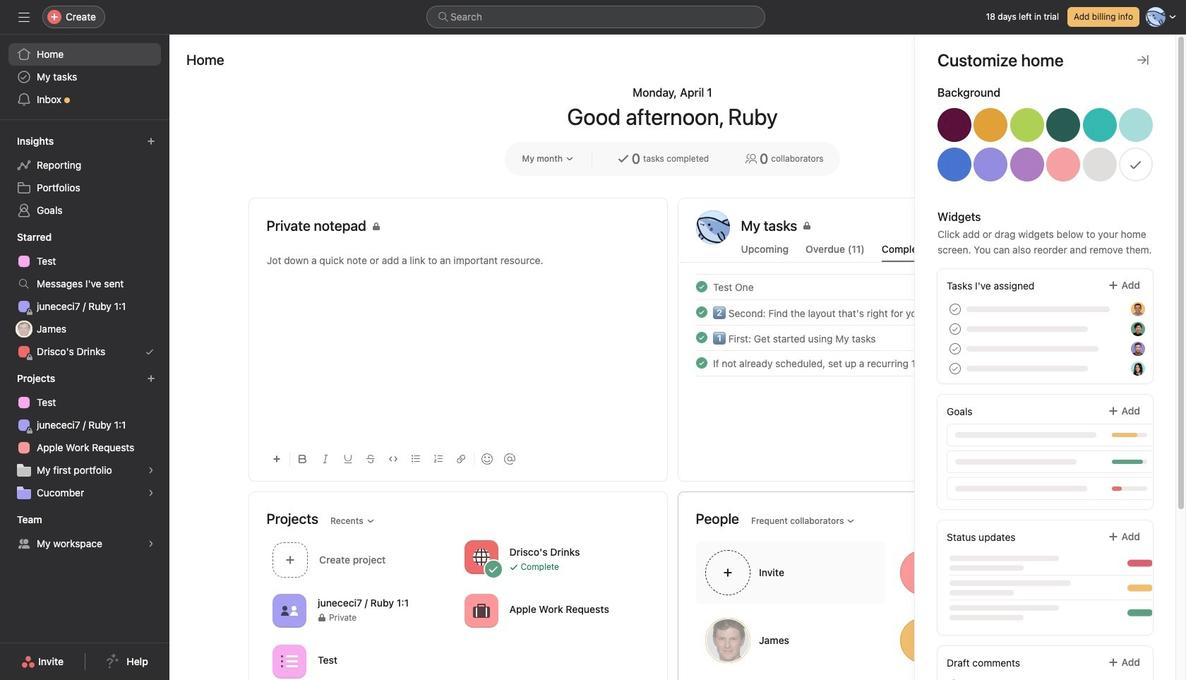 Task type: vqa. For each thing, say whether or not it's contained in the screenshot.
bottommost the Customize
no



Task type: locate. For each thing, give the bounding box(es) containing it.
completed checkbox for 2nd list item from the top of the page
[[693, 304, 710, 321]]

see details, my workspace image
[[147, 540, 155, 548]]

underline image
[[344, 455, 352, 463]]

bulleted list image
[[411, 455, 420, 463]]

Completed checkbox
[[693, 278, 710, 295], [693, 304, 710, 321]]

list item
[[679, 274, 1097, 300], [679, 300, 1097, 325], [679, 325, 1097, 350], [679, 350, 1097, 376]]

completed image
[[693, 329, 710, 346]]

completed checkbox for 4th list item from the bottom
[[693, 278, 710, 295]]

1 vertical spatial completed checkbox
[[693, 304, 710, 321]]

strikethrough image
[[366, 455, 375, 463]]

1 vertical spatial completed checkbox
[[693, 355, 710, 372]]

0 vertical spatial completed checkbox
[[693, 329, 710, 346]]

code image
[[389, 455, 397, 463]]

2 vertical spatial completed image
[[693, 355, 710, 372]]

1 list item from the top
[[679, 274, 1097, 300]]

see details, cucomber image
[[147, 489, 155, 497]]

option group
[[938, 108, 1154, 187]]

4 list item from the top
[[679, 350, 1097, 376]]

projects element
[[0, 366, 170, 507]]

Completed checkbox
[[693, 329, 710, 346], [693, 355, 710, 372]]

1 completed image from the top
[[693, 278, 710, 295]]

list image
[[281, 653, 298, 670]]

briefcase image
[[473, 602, 490, 619]]

starred element
[[0, 225, 170, 366]]

3 completed image from the top
[[693, 355, 710, 372]]

completed image
[[693, 278, 710, 295], [693, 304, 710, 321], [693, 355, 710, 372]]

0 vertical spatial completed image
[[693, 278, 710, 295]]

list box
[[427, 6, 766, 28]]

view profile image
[[696, 211, 730, 244]]

1 completed checkbox from the top
[[693, 278, 710, 295]]

2 completed checkbox from the top
[[693, 304, 710, 321]]

0 vertical spatial completed checkbox
[[693, 278, 710, 295]]

1 vertical spatial completed image
[[693, 304, 710, 321]]

toolbar
[[267, 443, 650, 475]]

new project or portfolio image
[[147, 374, 155, 383]]

insights element
[[0, 129, 170, 225]]



Task type: describe. For each thing, give the bounding box(es) containing it.
hide sidebar image
[[18, 11, 30, 23]]

1 completed checkbox from the top
[[693, 329, 710, 346]]

globe image
[[473, 549, 490, 565]]

numbered list image
[[434, 455, 443, 463]]

see details, my first portfolio image
[[147, 466, 155, 475]]

bold image
[[298, 455, 307, 463]]

insert an object image
[[272, 455, 281, 463]]

link image
[[457, 455, 465, 463]]

2 completed checkbox from the top
[[693, 355, 710, 372]]

3 list item from the top
[[679, 325, 1097, 350]]

at mention image
[[504, 454, 515, 465]]

people image
[[281, 602, 298, 619]]

global element
[[0, 35, 170, 119]]

2 list item from the top
[[679, 300, 1097, 325]]

close customization pane image
[[1138, 54, 1149, 66]]

new insights image
[[147, 137, 155, 146]]

teams element
[[0, 507, 170, 558]]

italics image
[[321, 455, 330, 463]]

2 completed image from the top
[[693, 304, 710, 321]]



